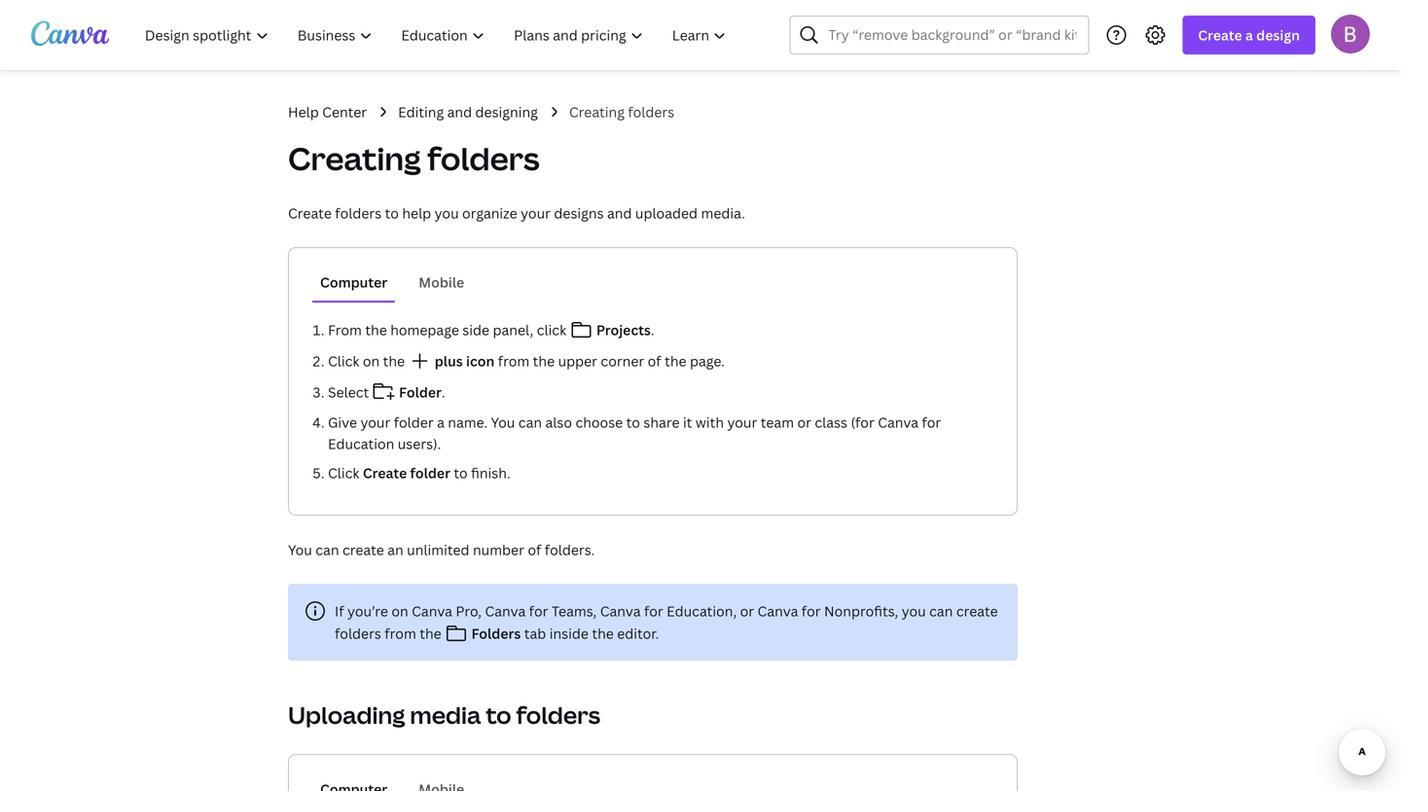 Task type: describe. For each thing, give the bounding box(es) containing it.
can inside if you're on canva pro, canva for teams, canva for education, or canva for nonprofits, you can create folders from the
[[929, 602, 953, 620]]

create a design
[[1198, 26, 1300, 44]]

the up folder
[[383, 352, 405, 370]]

folder for create
[[410, 464, 450, 482]]

share
[[644, 413, 680, 432]]

top level navigation element
[[132, 16, 743, 54]]

0 horizontal spatial create
[[342, 541, 384, 559]]

can inside give your folder a name. you can also choose to share it with your team or class (for canva for education users).
[[518, 413, 542, 432]]

from
[[328, 321, 362, 339]]

you're
[[347, 602, 388, 620]]

folders inside if you're on canva pro, canva for teams, canva for education, or canva for nonprofits, you can create folders from the
[[335, 624, 381, 643]]

education
[[328, 434, 394, 453]]

you inside give your folder a name. you can also choose to share it with your team or class (for canva for education users).
[[491, 413, 515, 432]]

to inside give your folder a name. you can also choose to share it with your team or class (for canva for education users).
[[626, 413, 640, 432]]

the down "click"
[[533, 352, 555, 370]]

folders tab inside the editor.
[[468, 624, 659, 643]]

help center link
[[288, 101, 367, 123]]

with
[[696, 413, 724, 432]]

choose
[[575, 413, 623, 432]]

help
[[288, 103, 319, 121]]

computer button
[[312, 264, 395, 301]]

canva right education,
[[758, 602, 798, 620]]

designs
[[554, 204, 604, 222]]

folders.
[[545, 541, 595, 559]]

0 horizontal spatial your
[[360, 413, 390, 432]]

click on the
[[328, 352, 405, 370]]

from the homepage side panel, click
[[328, 321, 570, 339]]

give your folder a name. you can also choose to share it with your team or class (for canva for education users).
[[328, 413, 941, 453]]

mobile
[[419, 273, 464, 291]]

page.
[[690, 352, 725, 370]]

0 vertical spatial on
[[363, 352, 380, 370]]

tab
[[524, 624, 546, 643]]

for left nonprofits,
[[802, 602, 821, 620]]

0 horizontal spatial can
[[316, 541, 339, 559]]

create a design button
[[1183, 16, 1316, 54]]

create for create a design
[[1198, 26, 1242, 44]]

if you're on canva pro, canva for teams, canva for education, or canva for nonprofits, you can create folders from the
[[335, 602, 998, 643]]

projects .
[[593, 321, 654, 339]]

creating folders link
[[569, 101, 675, 123]]

if
[[335, 602, 344, 620]]

for inside give your folder a name. you can also choose to share it with your team or class (for canva for education users).
[[922, 413, 941, 432]]

on inside if you're on canva pro, canva for teams, canva for education, or canva for nonprofits, you can create folders from the
[[391, 602, 408, 620]]

uploading media to folders
[[288, 699, 600, 731]]

help center
[[288, 103, 367, 121]]

nonprofits,
[[824, 602, 898, 620]]

number
[[473, 541, 524, 559]]

create folders to help you organize your designs and uploaded media.
[[288, 204, 745, 222]]

center
[[322, 103, 367, 121]]

for up tab
[[529, 602, 548, 620]]

. for projects
[[651, 321, 654, 339]]

click for click on the
[[328, 352, 359, 370]]

. for folder
[[442, 383, 445, 401]]

or inside give your folder a name. you can also choose to share it with your team or class (for canva for education users).
[[797, 413, 811, 432]]

editing and designing link
[[398, 101, 538, 123]]

also
[[545, 413, 572, 432]]

design
[[1256, 26, 1300, 44]]

bob builder image
[[1331, 14, 1370, 53]]

to left finish.
[[454, 464, 468, 482]]

select
[[328, 383, 372, 401]]

users).
[[398, 434, 441, 453]]

folder for your
[[394, 413, 434, 432]]

folders inside 'creating folders' link
[[628, 103, 675, 121]]

team
[[761, 413, 794, 432]]

education,
[[667, 602, 737, 620]]

the right from
[[365, 321, 387, 339]]

computer
[[320, 273, 388, 291]]

designing
[[475, 103, 538, 121]]

unlimited
[[407, 541, 469, 559]]



Task type: locate. For each thing, give the bounding box(es) containing it.
2 horizontal spatial can
[[929, 602, 953, 620]]

can up if at the bottom
[[316, 541, 339, 559]]

corner
[[601, 352, 644, 370]]

you inside if you're on canva pro, canva for teams, canva for education, or canva for nonprofits, you can create folders from the
[[902, 602, 926, 620]]

organize
[[462, 204, 517, 222]]

a
[[1245, 26, 1253, 44], [437, 413, 445, 432]]

can right nonprofits,
[[929, 602, 953, 620]]

folder inside give your folder a name. you can also choose to share it with your team or class (for canva for education users).
[[394, 413, 434, 432]]

to right media
[[486, 699, 511, 731]]

0 horizontal spatial you
[[435, 204, 459, 222]]

canva up editor. on the left bottom of the page
[[600, 602, 641, 620]]

folder .
[[396, 383, 445, 401]]

creating folders
[[569, 103, 675, 121], [288, 137, 540, 180]]

you can create an unlimited number of folders.
[[288, 541, 595, 559]]

of
[[648, 352, 661, 370], [528, 541, 541, 559]]

create up computer button
[[288, 204, 332, 222]]

of for number
[[528, 541, 541, 559]]

editing
[[398, 103, 444, 121]]

to
[[385, 204, 399, 222], [626, 413, 640, 432], [454, 464, 468, 482], [486, 699, 511, 731]]

teams,
[[552, 602, 597, 620]]

2 vertical spatial can
[[929, 602, 953, 620]]

from
[[498, 352, 530, 370], [385, 624, 416, 643]]

folders
[[628, 103, 675, 121], [427, 137, 540, 180], [335, 204, 382, 222], [335, 624, 381, 643], [516, 699, 600, 731]]

or right education,
[[740, 602, 754, 620]]

click down education
[[328, 464, 359, 482]]

1 vertical spatial folder
[[410, 464, 450, 482]]

0 horizontal spatial or
[[740, 602, 754, 620]]

it
[[683, 413, 692, 432]]

1 horizontal spatial or
[[797, 413, 811, 432]]

folder
[[394, 413, 434, 432], [410, 464, 450, 482]]

0 vertical spatial a
[[1245, 26, 1253, 44]]

you right "name."
[[491, 413, 515, 432]]

the left folders
[[420, 624, 441, 643]]

0 vertical spatial create
[[1198, 26, 1242, 44]]

folder down 'users).'
[[410, 464, 450, 482]]

of right corner
[[648, 352, 661, 370]]

on up select
[[363, 352, 380, 370]]

1 horizontal spatial .
[[651, 321, 654, 339]]

canva
[[878, 413, 919, 432], [412, 602, 452, 620], [485, 602, 526, 620], [600, 602, 641, 620], [758, 602, 798, 620]]

click
[[537, 321, 566, 339]]

create
[[1198, 26, 1242, 44], [288, 204, 332, 222], [363, 464, 407, 482]]

folders
[[471, 624, 521, 643]]

0 vertical spatial creating
[[569, 103, 625, 121]]

canva right (for
[[878, 413, 919, 432]]

.
[[651, 321, 654, 339], [442, 383, 445, 401]]

1 vertical spatial of
[[528, 541, 541, 559]]

2 click from the top
[[328, 464, 359, 482]]

folder
[[399, 383, 442, 401]]

your right with
[[727, 413, 757, 432]]

you
[[435, 204, 459, 222], [902, 602, 926, 620]]

0 vertical spatial and
[[447, 103, 472, 121]]

your up education
[[360, 413, 390, 432]]

1 horizontal spatial you
[[491, 413, 515, 432]]

you left an
[[288, 541, 312, 559]]

give
[[328, 413, 357, 432]]

1 horizontal spatial a
[[1245, 26, 1253, 44]]

plus icon from the upper corner of the page.
[[431, 352, 725, 370]]

can
[[518, 413, 542, 432], [316, 541, 339, 559], [929, 602, 953, 620]]

1 horizontal spatial on
[[391, 602, 408, 620]]

click
[[328, 352, 359, 370], [328, 464, 359, 482]]

0 horizontal spatial of
[[528, 541, 541, 559]]

1 horizontal spatial from
[[498, 352, 530, 370]]

the
[[365, 321, 387, 339], [383, 352, 405, 370], [533, 352, 555, 370], [665, 352, 687, 370], [420, 624, 441, 643], [592, 624, 614, 643]]

1 vertical spatial .
[[442, 383, 445, 401]]

(for
[[851, 413, 875, 432]]

your left designs
[[521, 204, 551, 222]]

upper
[[558, 352, 597, 370]]

homepage
[[390, 321, 459, 339]]

0 horizontal spatial and
[[447, 103, 472, 121]]

folder up 'users).'
[[394, 413, 434, 432]]

the right 'inside'
[[592, 624, 614, 643]]

creating down center
[[288, 137, 421, 180]]

1 horizontal spatial creating
[[569, 103, 625, 121]]

0 horizontal spatial .
[[442, 383, 445, 401]]

projects
[[596, 321, 651, 339]]

you
[[491, 413, 515, 432], [288, 541, 312, 559]]

and
[[447, 103, 472, 121], [607, 204, 632, 222]]

panel,
[[493, 321, 533, 339]]

to left share
[[626, 413, 640, 432]]

icon
[[466, 352, 495, 370]]

1 click from the top
[[328, 352, 359, 370]]

create inside if you're on canva pro, canva for teams, canva for education, or canva for nonprofits, you can create folders from the
[[956, 602, 998, 620]]

help
[[402, 204, 431, 222]]

1 vertical spatial creating folders
[[288, 137, 540, 180]]

canva inside give your folder a name. you can also choose to share it with your team or class (for canva for education users).
[[878, 413, 919, 432]]

create inside dropdown button
[[1198, 26, 1242, 44]]

inside
[[549, 624, 589, 643]]

editor.
[[617, 624, 659, 643]]

click down from
[[328, 352, 359, 370]]

1 horizontal spatial creating folders
[[569, 103, 675, 121]]

1 horizontal spatial of
[[648, 352, 661, 370]]

1 horizontal spatial create
[[363, 464, 407, 482]]

. down plus at left
[[442, 383, 445, 401]]

editing and designing
[[398, 103, 538, 121]]

0 horizontal spatial a
[[437, 413, 445, 432]]

0 vertical spatial of
[[648, 352, 661, 370]]

0 horizontal spatial you
[[288, 541, 312, 559]]

canva left "pro," at the left
[[412, 602, 452, 620]]

0 horizontal spatial from
[[385, 624, 416, 643]]

Try "remove background" or "brand kit" search field
[[828, 17, 1077, 54]]

0 vertical spatial create
[[342, 541, 384, 559]]

1 vertical spatial create
[[288, 204, 332, 222]]

0 horizontal spatial creating
[[288, 137, 421, 180]]

for up editor. on the left bottom of the page
[[644, 602, 663, 620]]

for right (for
[[922, 413, 941, 432]]

1 horizontal spatial you
[[902, 602, 926, 620]]

0 vertical spatial .
[[651, 321, 654, 339]]

1 vertical spatial and
[[607, 204, 632, 222]]

1 horizontal spatial and
[[607, 204, 632, 222]]

mobile button
[[411, 264, 472, 301]]

the left page.
[[665, 352, 687, 370]]

plus
[[435, 352, 463, 370]]

from down panel,
[[498, 352, 530, 370]]

a inside dropdown button
[[1245, 26, 1253, 44]]

class
[[815, 413, 848, 432]]

1 vertical spatial you
[[288, 541, 312, 559]]

or inside if you're on canva pro, canva for teams, canva for education, or canva for nonprofits, you can create folders from the
[[740, 602, 754, 620]]

or
[[797, 413, 811, 432], [740, 602, 754, 620]]

create for create folders to help you organize your designs and uploaded media.
[[288, 204, 332, 222]]

from inside if you're on canva pro, canva for teams, canva for education, or canva for nonprofits, you can create folders from the
[[385, 624, 416, 643]]

creating
[[569, 103, 625, 121], [288, 137, 421, 180]]

for
[[922, 413, 941, 432], [529, 602, 548, 620], [644, 602, 663, 620], [802, 602, 821, 620]]

0 vertical spatial or
[[797, 413, 811, 432]]

2 horizontal spatial create
[[1198, 26, 1242, 44]]

finish.
[[471, 464, 510, 482]]

on right you're
[[391, 602, 408, 620]]

on
[[363, 352, 380, 370], [391, 602, 408, 620]]

0 horizontal spatial creating folders
[[288, 137, 540, 180]]

1 horizontal spatial can
[[518, 413, 542, 432]]

0 horizontal spatial create
[[288, 204, 332, 222]]

1 vertical spatial on
[[391, 602, 408, 620]]

media
[[410, 699, 481, 731]]

your
[[521, 204, 551, 222], [360, 413, 390, 432], [727, 413, 757, 432]]

1 vertical spatial a
[[437, 413, 445, 432]]

can left also
[[518, 413, 542, 432]]

2 horizontal spatial your
[[727, 413, 757, 432]]

to left help
[[385, 204, 399, 222]]

the inside if you're on canva pro, canva for teams, canva for education, or canva for nonprofits, you can create folders from the
[[420, 624, 441, 643]]

1 vertical spatial create
[[956, 602, 998, 620]]

0 vertical spatial can
[[518, 413, 542, 432]]

. up plus icon from the upper corner of the page.
[[651, 321, 654, 339]]

create down education
[[363, 464, 407, 482]]

1 horizontal spatial create
[[956, 602, 998, 620]]

0 vertical spatial click
[[328, 352, 359, 370]]

media.
[[701, 204, 745, 222]]

0 vertical spatial folder
[[394, 413, 434, 432]]

a inside give your folder a name. you can also choose to share it with your team or class (for canva for education users).
[[437, 413, 445, 432]]

create left design
[[1198, 26, 1242, 44]]

or left class
[[797, 413, 811, 432]]

a left design
[[1245, 26, 1253, 44]]

a left "name."
[[437, 413, 445, 432]]

0 vertical spatial you
[[435, 204, 459, 222]]

1 vertical spatial creating
[[288, 137, 421, 180]]

2 vertical spatial create
[[363, 464, 407, 482]]

1 vertical spatial or
[[740, 602, 754, 620]]

click for click create folder to finish.
[[328, 464, 359, 482]]

canva up folders
[[485, 602, 526, 620]]

click create folder to finish.
[[328, 464, 510, 482]]

from down you're
[[385, 624, 416, 643]]

and right editing
[[447, 103, 472, 121]]

name.
[[448, 413, 488, 432]]

creating right designing
[[569, 103, 625, 121]]

and right designs
[[607, 204, 632, 222]]

uploading
[[288, 699, 405, 731]]

0 horizontal spatial on
[[363, 352, 380, 370]]

uploaded
[[635, 204, 698, 222]]

create
[[342, 541, 384, 559], [956, 602, 998, 620]]

of for corner
[[648, 352, 661, 370]]

1 vertical spatial you
[[902, 602, 926, 620]]

side
[[462, 321, 489, 339]]

0 vertical spatial from
[[498, 352, 530, 370]]

0 vertical spatial you
[[491, 413, 515, 432]]

1 vertical spatial can
[[316, 541, 339, 559]]

you right help
[[435, 204, 459, 222]]

pro,
[[456, 602, 482, 620]]

an
[[387, 541, 404, 559]]

1 horizontal spatial your
[[521, 204, 551, 222]]

0 vertical spatial creating folders
[[569, 103, 675, 121]]

1 vertical spatial from
[[385, 624, 416, 643]]

of left folders. on the left of page
[[528, 541, 541, 559]]

you right nonprofits,
[[902, 602, 926, 620]]

1 vertical spatial click
[[328, 464, 359, 482]]



Task type: vqa. For each thing, say whether or not it's contained in the screenshot.
Folders
yes



